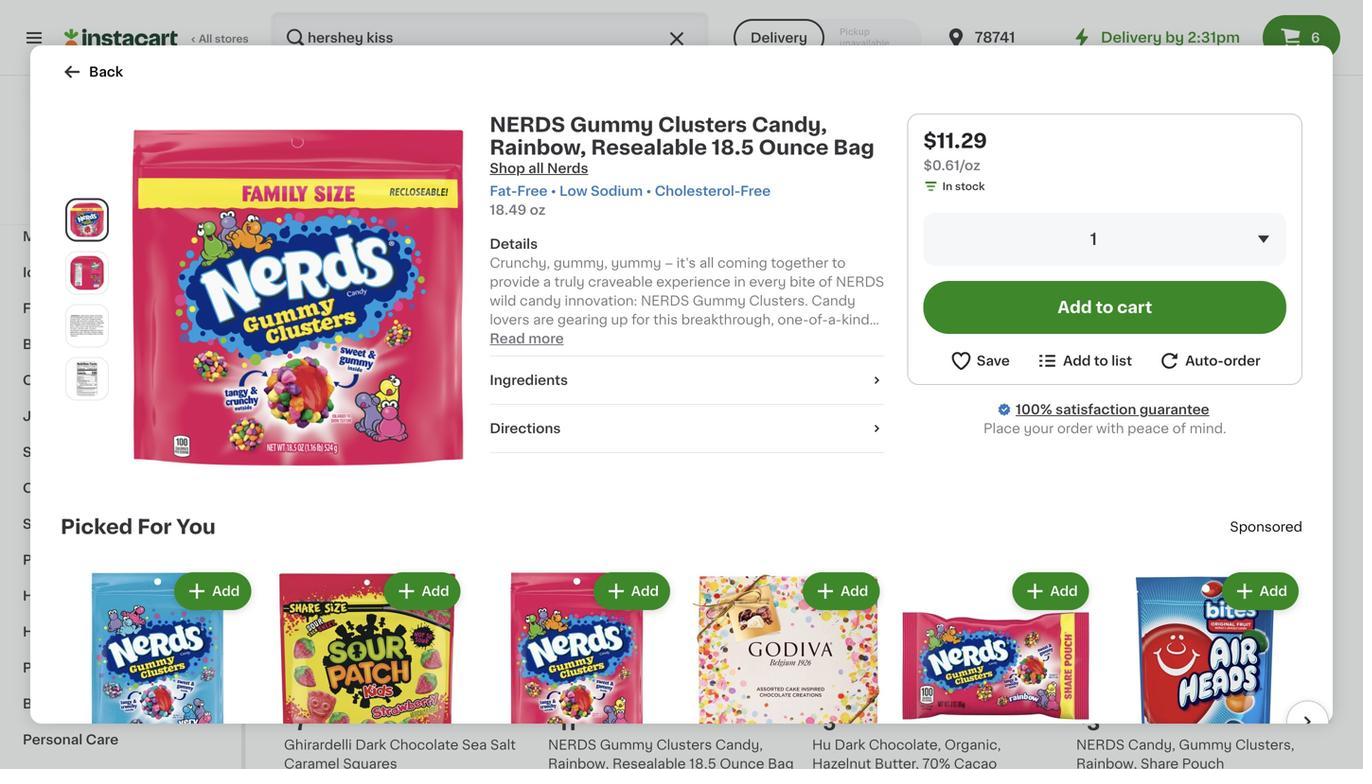 Task type: describe. For each thing, give the bounding box(es) containing it.
pet care
[[23, 662, 82, 675]]

0 horizontal spatial candy
[[90, 194, 135, 207]]

fresh for fresh fruit
[[23, 122, 61, 135]]

nerds inside nerds gummy clusters candy, rainbow, resealable 18.5 ounce bag shop all nerds fat-free • low sodium • cholesterol-free 18.49 oz
[[490, 115, 566, 135]]

$ for nerds candy, gummy clusters, rainbow, share pouch
[[1081, 715, 1088, 725]]

oz inside kinder individually wrapped chocolate egg with toy inside, 1 count 0.7 oz
[[1095, 412, 1108, 422]]

count
[[1077, 394, 1118, 407]]

buy
[[815, 9, 836, 20]]

you
[[176, 518, 216, 538]]

cheese link
[[11, 363, 230, 399]]

more
[[529, 332, 564, 346]]

$11.29 $0.61/oz
[[924, 131, 988, 172]]

candy inside snickers full size chocolate candy bar bar 1.86 oz
[[1016, 356, 1060, 369]]

$0.61/oz
[[924, 159, 981, 172]]

100% inside 100% satisfaction guarantee button
[[48, 197, 77, 208]]

all stores link
[[64, 11, 250, 64]]

add to cart
[[1058, 300, 1153, 316]]

nerds for 11
[[548, 739, 597, 752]]

0.7
[[1077, 412, 1093, 422]]

details
[[490, 238, 538, 251]]

$2
[[900, 9, 914, 20]]

dairy & eggs
[[23, 158, 111, 171]]

rainbow, for 3
[[1077, 758, 1138, 770]]

delivery inside target: fast delivery link
[[134, 141, 191, 154]]

ingredients
[[490, 374, 568, 387]]

fruit inside $ 5 starburst favereds fruit chews chewy candy sharing size 15.6 oz
[[697, 356, 727, 369]]

drinks
[[72, 518, 116, 531]]

delivery button
[[734, 19, 825, 57]]

clusters for nerds gummy clusters candy, rainbow, resealable 18.5 ounce bag shop all nerds fat-free • low sodium • cholesterol-free 18.49 oz
[[658, 115, 748, 135]]

snacks & candy link
[[11, 183, 230, 219]]

1 inside kinder individually wrapped chocolate egg with toy inside, 1 count 0.7 oz
[[1287, 375, 1292, 388]]

household
[[23, 590, 97, 603]]

bakery
[[23, 338, 71, 351]]

for
[[137, 518, 172, 538]]

frozen foods link
[[11, 291, 230, 327]]

nerds for 3
[[1077, 739, 1125, 752]]

$ for ghirardelli milk chocolate sea salt caramel chocolate squares
[[288, 331, 295, 342]]

foods
[[72, 302, 114, 315]]

$ 3 39 for 5
[[1081, 331, 1117, 350]]

enlarge nerds gummy clusters candy, rainbow, resealable 18.5 ounce bag angle_back (opens in a new tab) image
[[70, 256, 104, 290]]

picked for you
[[61, 518, 216, 538]]

nerds gummy clusters candy, rainbow, resealable 18.5 ounce bag hero image
[[129, 129, 467, 467]]

read more
[[490, 332, 564, 346]]

fresh vegetables
[[23, 86, 141, 99]]

coffee & tea link
[[11, 471, 230, 507]]

ounce for nerds gummy clusters candy, rainbow, resealable 18.5 ounce bag
[[720, 758, 765, 770]]

$ 5 09
[[816, 714, 853, 734]]

candy, for nerds gummy clusters candy, rainbow, resealable 18.5 ounce bag shop all nerds fat-free • low sodium • cholesterol-free 18.49 oz
[[752, 115, 828, 135]]

in
[[943, 181, 953, 192]]

7 for ghirardelli milk chocolate sea salt caramel chocolate squares
[[295, 331, 307, 350]]

sharing
[[645, 375, 696, 388]]

0 vertical spatial gluten-
[[550, 310, 591, 320]]

fresh fruit
[[23, 122, 95, 135]]

snickers
[[813, 356, 883, 369]]

household link
[[11, 579, 230, 615]]

seafood
[[75, 230, 133, 243]]

size inside snickers full size chocolate candy bar bar 1.86 oz
[[913, 356, 940, 369]]

fresh for fresh vegetables
[[23, 86, 61, 99]]

bag for nerds gummy clusters candy, rainbow, resealable 18.5 ounce bag
[[768, 758, 794, 770]]

wrapped
[[1202, 356, 1263, 369]]

39 for 11
[[1103, 715, 1117, 725]]

care for personal care
[[86, 734, 119, 747]]

candy, inside nerds candy, gummy clusters, rainbow, share pouch
[[1129, 739, 1176, 752]]

dark for 7
[[355, 739, 386, 752]]

baby link
[[11, 687, 230, 723]]

read more button
[[490, 330, 564, 349]]

free up starburst
[[591, 310, 615, 320]]

gummy for nerds gummy clusters candy, rainbow, resealable 18.5 ounce bag
[[600, 739, 653, 752]]

caramel for squares
[[284, 758, 340, 770]]

1 inside field
[[1091, 232, 1098, 248]]

organic,
[[945, 739, 1002, 752]]

candy inside $ 5 starburst favereds fruit chews chewy candy sharing size 15.6 oz
[[598, 375, 642, 388]]

nsored
[[1257, 521, 1303, 534]]

candy, for nerds gummy clusters candy, rainbow, resealable 18.5 ounce bag
[[716, 739, 763, 752]]

hu dark chocolate, organic, hazelnut butter, 70% cacao
[[813, 739, 1002, 770]]

$11.29
[[924, 131, 988, 151]]

snacks & candy
[[23, 194, 135, 207]]

5 for starburst favereds fruit chews chewy candy sharing size
[[559, 331, 572, 350]]

save
[[873, 9, 898, 20]]

sea for ghirardelli milk chocolate sea salt caramel chocolate squares 6.3 oz
[[458, 356, 483, 369]]

care for pet care
[[49, 662, 82, 675]]

29 for nerds gummy clusters candy, rainbow, resealable 18.5 ounce bag
[[579, 715, 592, 725]]

to for list
[[1095, 355, 1109, 368]]

all stores
[[199, 34, 249, 44]]

29 for ghirardelli milk chocolate sea salt caramel chocolate squares
[[309, 331, 323, 342]]

with
[[1178, 375, 1209, 388]]

29 for ghirardelli dark chocolate sea salt caramel squares
[[309, 715, 323, 725]]

cacao
[[954, 758, 998, 770]]

enlarge nerds gummy clusters candy, rainbow, resealable 18.5 ounce bag ingredients (opens in a new tab) image
[[70, 309, 104, 343]]

ice cream link
[[11, 255, 230, 291]]

& for meat
[[61, 230, 72, 243]]

coffee
[[23, 482, 70, 495]]

3 for 5
[[1088, 331, 1101, 350]]

$ for kinder individually wrapped chocolate egg with toy inside, 1 count
[[1081, 331, 1088, 342]]

enlarge nerds gummy clusters candy, rainbow, resealable 18.5 ounce bag hero (opens in a new tab) image
[[70, 203, 104, 237]]

78741
[[975, 31, 1016, 45]]

product group containing 7
[[284, 455, 533, 770]]

sports drinks
[[23, 518, 116, 531]]

dairy & eggs link
[[11, 147, 230, 183]]

in stock
[[943, 181, 985, 192]]

resealable for nerds gummy clusters candy, rainbow, resealable 18.5 ounce bag
[[613, 758, 686, 770]]

mind.
[[1190, 422, 1227, 436]]

instacart logo image
[[64, 27, 178, 49]]

$ 5 starburst favereds fruit chews chewy candy sharing size 15.6 oz
[[548, 331, 776, 403]]

to for cart
[[1096, 300, 1114, 316]]

stock
[[956, 181, 985, 192]]

ghirardelli for chocolate
[[284, 356, 352, 369]]

cholesterol-
[[655, 185, 741, 198]]

than
[[71, 163, 95, 174]]

store
[[112, 163, 140, 174]]

personal
[[23, 734, 83, 747]]

1 • from the left
[[551, 185, 557, 198]]

oz inside ghirardelli milk chocolate sea salt caramel chocolate squares 6.3 oz
[[304, 393, 316, 403]]

starburst
[[548, 356, 630, 369]]

toy
[[1212, 375, 1236, 388]]

water
[[75, 446, 116, 459]]

78741 button
[[945, 11, 1059, 64]]

delivery by 2:31pm
[[1102, 31, 1241, 45]]

instacart.
[[129, 179, 181, 189]]

chocolate inside kinder individually wrapped chocolate egg with toy inside, 1 count 0.7 oz
[[1077, 375, 1146, 388]]

cheese
[[23, 374, 75, 387]]

2 • from the left
[[646, 185, 652, 198]]

$ 3 39 for 11
[[1081, 714, 1117, 734]]

milk
[[355, 356, 382, 369]]

individually
[[1124, 356, 1199, 369]]

rainbow, inside nerds gummy clusters candy, rainbow, resealable 18.5 ounce bag shop all nerds fat-free • low sodium • cholesterol-free 18.49 oz
[[490, 138, 587, 158]]

4 add button from the left
[[805, 575, 878, 609]]

3 add button from the left
[[596, 575, 669, 609]]

rainbow, for 11
[[548, 758, 609, 770]]

prices.
[[143, 163, 179, 174]]

free up 'details' button
[[741, 185, 771, 198]]

satisfaction inside 100% satisfaction guarantee button
[[80, 197, 143, 208]]

free up chocolate,
[[906, 693, 930, 704]]

stores
[[215, 34, 249, 44]]

enlarge nerds gummy clusters candy, rainbow, resealable 18.5 ounce bag nutrition (opens in a new tab) image
[[70, 362, 104, 396]]

6 button
[[1263, 15, 1341, 61]]

back
[[89, 65, 123, 79]]

5 for 5
[[823, 714, 837, 734]]

18.5 for nerds gummy clusters candy, rainbow, resealable 18.5 ounce bag shop all nerds fat-free • low sodium • cholesterol-free 18.49 oz
[[712, 138, 755, 158]]

target: fast delivery
[[50, 141, 191, 154]]

squares inside ghirardelli milk chocolate sea salt caramel chocolate squares 6.3 oz
[[416, 375, 470, 388]]

place
[[984, 422, 1021, 436]]

& for snacks
[[75, 194, 87, 207]]

5 add button from the left
[[1015, 575, 1088, 609]]

chocolate,
[[869, 739, 942, 752]]

add to cart button
[[924, 281, 1287, 334]]

$ 11 29
[[552, 714, 592, 734]]

$ for ghirardelli dark chocolate sea salt caramel squares
[[288, 715, 295, 725]]

100% satisfaction guarantee inside button
[[48, 197, 201, 208]]

chews
[[730, 356, 776, 369]]

soda & water
[[23, 446, 116, 459]]

39 for 5
[[1103, 331, 1117, 342]]

sea for ghirardelli dark chocolate sea salt caramel squares
[[462, 739, 487, 752]]

18.5 for nerds gummy clusters candy, rainbow, resealable 18.5 ounce bag
[[690, 758, 717, 770]]

soda
[[23, 446, 58, 459]]



Task type: vqa. For each thing, say whether or not it's contained in the screenshot.
rightmost guarantee
yes



Task type: locate. For each thing, give the bounding box(es) containing it.
candy down starburst
[[598, 375, 642, 388]]

oz inside snickers full size chocolate candy bar bar 1.86 oz
[[837, 393, 849, 403]]

fresh up dairy
[[23, 122, 61, 135]]

delivery for delivery
[[751, 31, 808, 45]]

all
[[529, 162, 544, 175]]

ounce inside nerds gummy clusters candy, rainbow, resealable 18.5 ounce bag
[[720, 758, 765, 770]]

auto-order
[[1186, 355, 1261, 368]]

0 vertical spatial clusters
[[658, 115, 748, 135]]

1 vertical spatial salt
[[491, 739, 516, 752]]

2 horizontal spatial delivery
[[1102, 31, 1163, 45]]

1 vertical spatial resealable
[[613, 758, 686, 770]]

0 vertical spatial sea
[[458, 356, 483, 369]]

caramel
[[284, 375, 340, 388], [284, 758, 340, 770]]

size inside $ 5 starburst favereds fruit chews chewy candy sharing size 15.6 oz
[[699, 375, 727, 388]]

1 vertical spatial clusters
[[657, 739, 712, 752]]

nerds inside nerds candy, gummy clusters, rainbow, share pouch
[[1077, 739, 1125, 752]]

2 vertical spatial candy
[[598, 375, 642, 388]]

1 vertical spatial 5
[[823, 714, 837, 734]]

& right soda at bottom
[[61, 446, 72, 459]]

ghirardelli inside ghirardelli dark chocolate sea salt caramel squares
[[284, 739, 352, 752]]

1 caramel from the top
[[284, 375, 340, 388]]

nerds inside nerds gummy clusters candy, rainbow, resealable 18.5 ounce bag
[[548, 739, 597, 752]]

3 for 11
[[1088, 714, 1101, 734]]

caramel inside ghirardelli milk chocolate sea salt caramel chocolate squares 6.3 oz
[[284, 375, 340, 388]]

100% satisfaction guarantee
[[48, 197, 201, 208], [1016, 403, 1210, 417]]

nerds
[[547, 162, 589, 175]]

candy, left hu
[[716, 739, 763, 752]]

target: fast delivery logo image
[[103, 98, 139, 134]]

resealable for nerds gummy clusters candy, rainbow, resealable 18.5 ounce bag shop all nerds fat-free • low sodium • cholesterol-free 18.49 oz
[[591, 138, 708, 158]]

0 vertical spatial order
[[1224, 355, 1261, 368]]

1 horizontal spatial dark
[[835, 739, 866, 752]]

5 inside $ 5 starburst favereds fruit chews chewy candy sharing size 15.6 oz
[[559, 331, 572, 350]]

oz down chewy
[[572, 393, 585, 403]]

1 ghirardelli from the top
[[284, 356, 352, 369]]

0 vertical spatial size
[[913, 356, 940, 369]]

0 vertical spatial squares
[[416, 375, 470, 388]]

2 horizontal spatial candy
[[1016, 356, 1060, 369]]

free down all
[[517, 185, 548, 198]]

shop
[[490, 162, 525, 175]]

candy, inside nerds gummy clusters candy, rainbow, resealable 18.5 ounce bag shop all nerds fat-free • low sodium • cholesterol-free 18.49 oz
[[752, 115, 828, 135]]

1 horizontal spatial satisfaction
[[1056, 403, 1137, 417]]

0 horizontal spatial size
[[699, 375, 727, 388]]

snickers full size chocolate candy bar bar 1.86 oz
[[813, 356, 1060, 403]]

1 horizontal spatial fruit
[[697, 356, 727, 369]]

1 horizontal spatial •
[[646, 185, 652, 198]]

clusters for nerds gummy clusters candy, rainbow, resealable 18.5 ounce bag
[[657, 739, 712, 752]]

2,
[[861, 9, 870, 20]]

candy down higher than in-store prices. not affiliated with instacart.
[[90, 194, 135, 207]]

caramel inside ghirardelli dark chocolate sea salt caramel squares
[[284, 758, 340, 770]]

2 add button from the left
[[386, 575, 459, 609]]

butter,
[[875, 758, 920, 770]]

add to list
[[1064, 355, 1133, 368]]

auto-order button
[[1159, 349, 1261, 373]]

29 up ghirardelli dark chocolate sea salt caramel squares
[[309, 715, 323, 725]]

1 vertical spatial size
[[699, 375, 727, 388]]

1 horizontal spatial with
[[1097, 422, 1125, 436]]

gluten-
[[550, 310, 591, 320], [865, 693, 906, 704]]

to left list
[[1095, 355, 1109, 368]]

1 horizontal spatial delivery
[[751, 31, 808, 45]]

18.5 inside nerds gummy clusters candy, rainbow, resealable 18.5 ounce bag
[[690, 758, 717, 770]]

$ 7 29 for ghirardelli milk chocolate sea salt caramel chocolate squares
[[288, 331, 323, 350]]

buy any 2, save $2 see eligible items
[[813, 9, 914, 37]]

0 vertical spatial 100%
[[48, 197, 77, 208]]

& down affiliated
[[75, 194, 87, 207]]

ounce for nerds gummy clusters candy, rainbow, resealable 18.5 ounce bag shop all nerds fat-free • low sodium • cholesterol-free 18.49 oz
[[759, 138, 829, 158]]

2 $ 3 39 from the top
[[1081, 714, 1117, 734]]

order inside button
[[1224, 355, 1261, 368]]

1 horizontal spatial 100% satisfaction guarantee
[[1016, 403, 1210, 417]]

0 horizontal spatial dark
[[355, 739, 386, 752]]

candy, inside nerds gummy clusters candy, rainbow, resealable 18.5 ounce bag
[[716, 739, 763, 752]]

meat & seafood
[[23, 230, 133, 243]]

1 vertical spatial 100%
[[1016, 403, 1053, 417]]

1 vertical spatial squares
[[343, 758, 397, 770]]

coffee & tea
[[23, 482, 112, 495]]

0 vertical spatial satisfaction
[[80, 197, 143, 208]]

1 vertical spatial to
[[1095, 355, 1109, 368]]

fruit up target:
[[64, 122, 95, 135]]

pantry
[[23, 554, 68, 567]]

$ inside "$ 11 29"
[[552, 715, 559, 725]]

fresh vegetables link
[[11, 75, 230, 111]]

dark for 5
[[835, 739, 866, 752]]

0 horizontal spatial bag
[[768, 758, 794, 770]]

delivery up the prices.
[[134, 141, 191, 154]]

1 horizontal spatial bar
[[838, 375, 861, 388]]

size down $1.79 element
[[913, 356, 940, 369]]

size right sharing
[[699, 375, 727, 388]]

gluten- up more
[[550, 310, 591, 320]]

1 vertical spatial fresh
[[23, 122, 61, 135]]

spo
[[1231, 521, 1257, 534]]

0 vertical spatial 39
[[1103, 331, 1117, 342]]

order up inside,
[[1224, 355, 1261, 368]]

nerds gummy clusters candy, rainbow, resealable 18.5 ounce bag
[[548, 739, 794, 770]]

your
[[1024, 422, 1054, 436]]

gummy for nerds gummy clusters candy, rainbow, resealable 18.5 ounce bag shop all nerds fat-free • low sodium • cholesterol-free 18.49 oz
[[570, 115, 654, 135]]

& down target:
[[63, 158, 74, 171]]

service type group
[[734, 19, 922, 57]]

dark inside hu dark chocolate, organic, hazelnut butter, 70% cacao
[[835, 739, 866, 752]]

0 vertical spatial bag
[[834, 138, 875, 158]]

5 down gluten-free
[[559, 331, 572, 350]]

$ 3 39
[[1081, 331, 1117, 350], [1081, 714, 1117, 734]]

dairy
[[23, 158, 60, 171]]

1 fresh from the top
[[23, 86, 61, 99]]

sea inside ghirardelli milk chocolate sea salt caramel chocolate squares 6.3 oz
[[458, 356, 483, 369]]

delivery by 2:31pm link
[[1071, 27, 1241, 49]]

0 vertical spatial $ 7 29
[[288, 331, 323, 350]]

ice
[[23, 266, 44, 279]]

1 vertical spatial sea
[[462, 739, 487, 752]]

soda & water link
[[11, 435, 230, 471]]

care right pet at the left bottom of the page
[[49, 662, 82, 675]]

sports drinks link
[[11, 507, 230, 543]]

chocolate inside snickers full size chocolate candy bar bar 1.86 oz
[[943, 356, 1012, 369]]

clusters
[[658, 115, 748, 135], [657, 739, 712, 752]]

0 vertical spatial $ 3 39
[[1081, 331, 1117, 350]]

0 horizontal spatial order
[[1058, 422, 1093, 436]]

gummy inside nerds candy, gummy clusters, rainbow, share pouch
[[1180, 739, 1233, 752]]

frozen
[[23, 302, 69, 315]]

with down 100% satisfaction guarantee link
[[1097, 422, 1125, 436]]

oz right 1.86
[[837, 393, 849, 403]]

100% inside 100% satisfaction guarantee link
[[1016, 403, 1053, 417]]

to left cart
[[1096, 300, 1114, 316]]

guarantee up of at the right bottom
[[1140, 403, 1210, 417]]

care for health care
[[71, 626, 104, 639]]

0 vertical spatial ounce
[[759, 138, 829, 158]]

1 vertical spatial $ 3 39
[[1081, 714, 1117, 734]]

0 vertical spatial to
[[1096, 300, 1114, 316]]

2 39 from the top
[[1103, 715, 1117, 725]]

1 vertical spatial ounce
[[720, 758, 765, 770]]

0 horizontal spatial with
[[104, 179, 127, 189]]

place your order with peace of mind.
[[984, 422, 1227, 436]]

personal care
[[23, 734, 119, 747]]

1 horizontal spatial size
[[913, 356, 940, 369]]

kinder individually wrapped chocolate egg with toy inside, 1 count 0.7 oz
[[1077, 356, 1292, 422]]

100% satisfaction guarantee down "higher than in-store prices. not affiliated with instacart." link
[[48, 197, 201, 208]]

0 vertical spatial care
[[71, 626, 104, 639]]

ghirardelli for squares
[[284, 739, 352, 752]]

1 7 from the top
[[295, 331, 307, 350]]

& for soda
[[61, 446, 72, 459]]

share
[[1141, 758, 1179, 770]]

1 field
[[924, 213, 1287, 266]]

tea
[[87, 482, 112, 495]]

fruit
[[64, 122, 95, 135], [697, 356, 727, 369]]

oz right 6.3 at bottom
[[304, 393, 316, 403]]

$ 7 29 for ghirardelli dark chocolate sea salt caramel squares
[[288, 714, 323, 734]]

1 vertical spatial 7
[[295, 714, 307, 734]]

0 vertical spatial with
[[104, 179, 127, 189]]

satisfaction
[[80, 197, 143, 208], [1056, 403, 1137, 417]]

save button
[[950, 349, 1010, 373]]

candy, down the delivery button
[[752, 115, 828, 135]]

organic gluten-free
[[815, 693, 930, 704]]

$ for nerds gummy clusters candy, rainbow, resealable 18.5 ounce bag
[[552, 715, 559, 725]]

100% up the "your" at the bottom of page
[[1016, 403, 1053, 417]]

0 vertical spatial 100% satisfaction guarantee
[[48, 197, 201, 208]]

& left tea
[[73, 482, 84, 495]]

oz inside $ 5 starburst favereds fruit chews chewy candy sharing size 15.6 oz
[[572, 393, 585, 403]]

care down baby link at the bottom of page
[[86, 734, 119, 747]]

1 dark from the left
[[355, 739, 386, 752]]

1 vertical spatial gluten-
[[865, 693, 906, 704]]

1 up add to cart
[[1091, 232, 1098, 248]]

gluten- right organic
[[865, 693, 906, 704]]

satisfaction up place your order with peace of mind. at bottom
[[1056, 403, 1137, 417]]

0 horizontal spatial delivery
[[134, 141, 191, 154]]

5 left the 09
[[823, 714, 837, 734]]

1 horizontal spatial bag
[[834, 138, 875, 158]]

1 horizontal spatial gluten-
[[865, 693, 906, 704]]

oz right 0.7 at the bottom right
[[1095, 412, 1108, 422]]

0 horizontal spatial gluten-
[[550, 310, 591, 320]]

clusters inside nerds gummy clusters candy, rainbow, resealable 18.5 ounce bag
[[657, 739, 712, 752]]

details button
[[490, 235, 885, 254]]

0 vertical spatial 5
[[559, 331, 572, 350]]

0 vertical spatial resealable
[[591, 138, 708, 158]]

care right health
[[71, 626, 104, 639]]

1 vertical spatial $ 7 29
[[288, 714, 323, 734]]

satisfaction inside 100% satisfaction guarantee link
[[1056, 403, 1137, 417]]

eligible
[[836, 27, 875, 37]]

inside,
[[1240, 375, 1283, 388]]

$ 3 39 up nerds candy, gummy clusters, rainbow, share pouch
[[1081, 714, 1117, 734]]

39 up nerds candy, gummy clusters, rainbow, share pouch
[[1103, 715, 1117, 725]]

0 horizontal spatial 100% satisfaction guarantee
[[48, 197, 201, 208]]

product group
[[284, 455, 533, 770], [61, 569, 255, 770], [270, 569, 465, 770], [480, 569, 674, 770], [689, 569, 884, 770], [899, 569, 1094, 770], [1109, 569, 1303, 770]]

$ 7 29
[[288, 331, 323, 350], [288, 714, 323, 734]]

& right meat
[[61, 230, 72, 243]]

0 horizontal spatial squares
[[343, 758, 397, 770]]

rainbow, up all
[[490, 138, 587, 158]]

ounce
[[759, 138, 829, 158], [720, 758, 765, 770]]

2 vertical spatial care
[[86, 734, 119, 747]]

2 ghirardelli from the top
[[284, 739, 352, 752]]

0 horizontal spatial 100%
[[48, 197, 77, 208]]

100% satisfaction guarantee up place your order with peace of mind. at bottom
[[1016, 403, 1210, 417]]

item carousel region
[[34, 562, 1330, 770]]

18.5 inside nerds gummy clusters candy, rainbow, resealable 18.5 ounce bag shop all nerds fat-free • low sodium • cholesterol-free 18.49 oz
[[712, 138, 755, 158]]

29 up ghirardelli milk chocolate sea salt caramel chocolate squares 6.3 oz on the left
[[309, 331, 323, 342]]

$ inside $ 5 09
[[816, 715, 823, 725]]

1 39 from the top
[[1103, 331, 1117, 342]]

1 $ 7 29 from the top
[[288, 331, 323, 350]]

clusters inside nerds gummy clusters candy, rainbow, resealable 18.5 ounce bag shop all nerds fat-free • low sodium • cholesterol-free 18.49 oz
[[658, 115, 748, 135]]

health
[[23, 626, 68, 639]]

0 horizontal spatial satisfaction
[[80, 197, 143, 208]]

with inside higher than in-store prices. not affiliated with instacart.
[[104, 179, 127, 189]]

6 add button from the left
[[1224, 575, 1298, 609]]

0 vertical spatial candy
[[90, 194, 135, 207]]

1 horizontal spatial 1
[[1287, 375, 1292, 388]]

delivery inside the delivery button
[[751, 31, 808, 45]]

nerds candy, gummy clusters, rainbow, share pouch
[[1077, 739, 1295, 770]]

satisfaction down higher than in-store prices. not affiliated with instacart.
[[80, 197, 143, 208]]

with up 100% satisfaction guarantee button
[[104, 179, 127, 189]]

0 vertical spatial salt
[[486, 356, 512, 369]]

0 horizontal spatial •
[[551, 185, 557, 198]]

rainbow, inside nerds candy, gummy clusters, rainbow, share pouch
[[1077, 758, 1138, 770]]

0 vertical spatial 18.5
[[712, 138, 755, 158]]

egg
[[1149, 375, 1175, 388]]

0 horizontal spatial 5
[[559, 331, 572, 350]]

2 dark from the left
[[835, 739, 866, 752]]

1 add button from the left
[[176, 575, 249, 609]]

nerds gummy clusters candy, rainbow, resealable 18.5 ounce bag shop all nerds fat-free • low sodium • cholesterol-free 18.49 oz
[[490, 115, 875, 217]]

chocolate inside ghirardelli dark chocolate sea salt caramel squares
[[390, 739, 459, 752]]

1 vertical spatial caramel
[[284, 758, 340, 770]]

hazelnut
[[813, 758, 872, 770]]

1 vertical spatial 39
[[1103, 715, 1117, 725]]

size
[[913, 356, 940, 369], [699, 375, 727, 388]]

salt inside ghirardelli dark chocolate sea salt caramel squares
[[491, 739, 516, 752]]

$ for hu dark chocolate, organic, hazelnut butter, 70% cacao
[[816, 715, 823, 725]]

delivery left by
[[1102, 31, 1163, 45]]

fresh fruit link
[[11, 111, 230, 147]]

fresh up fresh fruit at the top left
[[23, 86, 61, 99]]

health care
[[23, 626, 104, 639]]

7
[[295, 331, 307, 350], [295, 714, 307, 734]]

salt inside ghirardelli milk chocolate sea salt caramel chocolate squares 6.3 oz
[[486, 356, 512, 369]]

1 vertical spatial 1
[[1287, 375, 1292, 388]]

1 $ 3 39 from the top
[[1081, 331, 1117, 350]]

guarantee down instacart.
[[146, 197, 201, 208]]

ounce inside nerds gummy clusters candy, rainbow, resealable 18.5 ounce bag shop all nerds fat-free • low sodium • cholesterol-free 18.49 oz
[[759, 138, 829, 158]]

1 vertical spatial 3
[[1088, 714, 1101, 734]]

ingredients button
[[490, 371, 885, 390]]

gummy inside nerds gummy clusters candy, rainbow, resealable 18.5 ounce bag
[[600, 739, 653, 752]]

2 $ 7 29 from the top
[[288, 714, 323, 734]]

bag for nerds gummy clusters candy, rainbow, resealable 18.5 ounce bag shop all nerds fat-free • low sodium • cholesterol-free 18.49 oz
[[834, 138, 875, 158]]

candy, up share
[[1129, 739, 1176, 752]]

1 vertical spatial with
[[1097, 422, 1125, 436]]

1 horizontal spatial squares
[[416, 375, 470, 388]]

0 vertical spatial ghirardelli
[[284, 356, 352, 369]]

29 right 11
[[579, 715, 592, 725]]

guarantee inside button
[[146, 197, 201, 208]]

sea inside ghirardelli dark chocolate sea salt caramel squares
[[462, 739, 487, 752]]

dark inside ghirardelli dark chocolate sea salt caramel squares
[[355, 739, 386, 752]]

1 horizontal spatial 100%
[[1016, 403, 1053, 417]]

oz inside nerds gummy clusters candy, rainbow, resealable 18.5 ounce bag shop all nerds fat-free • low sodium • cholesterol-free 18.49 oz
[[530, 204, 546, 217]]

0 horizontal spatial fruit
[[64, 122, 95, 135]]

bag inside nerds gummy clusters candy, rainbow, resealable 18.5 ounce bag
[[768, 758, 794, 770]]

gummy inside nerds gummy clusters candy, rainbow, resealable 18.5 ounce bag shop all nerds fat-free • low sodium • cholesterol-free 18.49 oz
[[570, 115, 654, 135]]

order right the "your" at the bottom of page
[[1058, 422, 1093, 436]]

cream
[[47, 266, 93, 279]]

salt for ghirardelli milk chocolate sea salt caramel chocolate squares 6.3 oz
[[486, 356, 512, 369]]

2 3 from the top
[[1088, 714, 1101, 734]]

1 horizontal spatial 5
[[823, 714, 837, 734]]

resealable inside nerds gummy clusters candy, rainbow, resealable 18.5 ounce bag
[[613, 758, 686, 770]]

1 vertical spatial care
[[49, 662, 82, 675]]

fruit up ingredients button
[[697, 356, 727, 369]]

None search field
[[271, 11, 709, 64]]

1 horizontal spatial candy
[[598, 375, 642, 388]]

bar down snickers
[[838, 375, 861, 388]]

0 vertical spatial fresh
[[23, 86, 61, 99]]

bag inside nerds gummy clusters candy, rainbow, resealable 18.5 ounce bag shop all nerds fat-free • low sodium • cholesterol-free 18.49 oz
[[834, 138, 875, 158]]

oz right 18.49
[[530, 204, 546, 217]]

delivery for delivery by 2:31pm
[[1102, 31, 1163, 45]]

6
[[1312, 31, 1321, 45]]

higher than in-store prices. not affiliated with instacart. link
[[15, 161, 226, 191]]

0 horizontal spatial bar
[[813, 375, 835, 388]]

sports
[[23, 518, 68, 531]]

delivery inside delivery by 2:31pm link
[[1102, 31, 1163, 45]]

delivery left see
[[751, 31, 808, 45]]

1.86
[[813, 393, 834, 403]]

• left low
[[551, 185, 557, 198]]

squares inside ghirardelli dark chocolate sea salt caramel squares
[[343, 758, 397, 770]]

& for dairy
[[63, 158, 74, 171]]

100% down affiliated
[[48, 197, 77, 208]]

• right sodium
[[646, 185, 652, 198]]

1 right inside,
[[1287, 375, 1292, 388]]

salt for ghirardelli dark chocolate sea salt caramel squares
[[491, 739, 516, 752]]

oz
[[530, 204, 546, 217], [304, 393, 316, 403], [572, 393, 585, 403], [837, 393, 849, 403], [1095, 412, 1108, 422]]

1 vertical spatial bag
[[768, 758, 794, 770]]

salt
[[486, 356, 512, 369], [491, 739, 516, 752]]

auto-
[[1186, 355, 1224, 368]]

100% satisfaction guarantee button
[[29, 191, 212, 210]]

0 horizontal spatial guarantee
[[146, 197, 201, 208]]

0 vertical spatial fruit
[[64, 122, 95, 135]]

candy right save in the top right of the page
[[1016, 356, 1060, 369]]

rainbow, inside nerds gummy clusters candy, rainbow, resealable 18.5 ounce bag
[[548, 758, 609, 770]]

2 caramel from the top
[[284, 758, 340, 770]]

2 7 from the top
[[295, 714, 307, 734]]

$ 3 39 up add to list
[[1081, 331, 1117, 350]]

favereds
[[633, 356, 694, 369]]

pouch
[[1183, 758, 1225, 770]]

1 vertical spatial fruit
[[697, 356, 727, 369]]

0 vertical spatial 3
[[1088, 331, 1101, 350]]

rainbow, left share
[[1077, 758, 1138, 770]]

0 vertical spatial guarantee
[[146, 197, 201, 208]]

1 vertical spatial candy
[[1016, 356, 1060, 369]]

$ inside $ 5 starburst favereds fruit chews chewy candy sharing size 15.6 oz
[[552, 331, 559, 342]]

rainbow, down "$ 11 29"
[[548, 758, 609, 770]]

chocolate
[[386, 356, 455, 369], [943, 356, 1012, 369], [343, 375, 412, 388], [1077, 375, 1146, 388], [390, 739, 459, 752]]

1 vertical spatial satisfaction
[[1056, 403, 1137, 417]]

1 vertical spatial 18.5
[[690, 758, 717, 770]]

29 inside "$ 11 29"
[[579, 715, 592, 725]]

with
[[104, 179, 127, 189], [1097, 422, 1125, 436]]

0 horizontal spatial 1
[[1091, 232, 1098, 248]]

39 up add to list
[[1103, 331, 1117, 342]]

0 vertical spatial 7
[[295, 331, 307, 350]]

pantry link
[[11, 543, 230, 579]]

$1.79 element
[[813, 328, 1062, 353]]

09
[[838, 715, 853, 725]]

ghirardelli inside ghirardelli milk chocolate sea salt caramel chocolate squares 6.3 oz
[[284, 356, 352, 369]]

1 vertical spatial 100% satisfaction guarantee
[[1016, 403, 1210, 417]]

pet care link
[[11, 651, 230, 687]]

1 3 from the top
[[1088, 331, 1101, 350]]

resealable inside nerds gummy clusters candy, rainbow, resealable 18.5 ounce bag shop all nerds fat-free • low sodium • cholesterol-free 18.49 oz
[[591, 138, 708, 158]]

1 vertical spatial order
[[1058, 422, 1093, 436]]

cart
[[1118, 300, 1153, 316]]

0 vertical spatial 1
[[1091, 232, 1098, 248]]

100%
[[48, 197, 77, 208], [1016, 403, 1053, 417]]

1 bar from the left
[[813, 375, 835, 388]]

1 horizontal spatial guarantee
[[1140, 403, 1210, 417]]

1 vertical spatial guarantee
[[1140, 403, 1210, 417]]

7 for ghirardelli dark chocolate sea salt caramel squares
[[295, 714, 307, 734]]

caramel for chocolate
[[284, 375, 340, 388]]

2 fresh from the top
[[23, 122, 61, 135]]

1 horizontal spatial order
[[1224, 355, 1261, 368]]

1 vertical spatial ghirardelli
[[284, 739, 352, 752]]

of
[[1173, 422, 1187, 436]]

& for coffee
[[73, 482, 84, 495]]

chewy
[[548, 375, 595, 388]]

2 bar from the left
[[838, 375, 861, 388]]

•
[[551, 185, 557, 198], [646, 185, 652, 198]]

0 vertical spatial caramel
[[284, 375, 340, 388]]

bar up 1.86
[[813, 375, 835, 388]]



